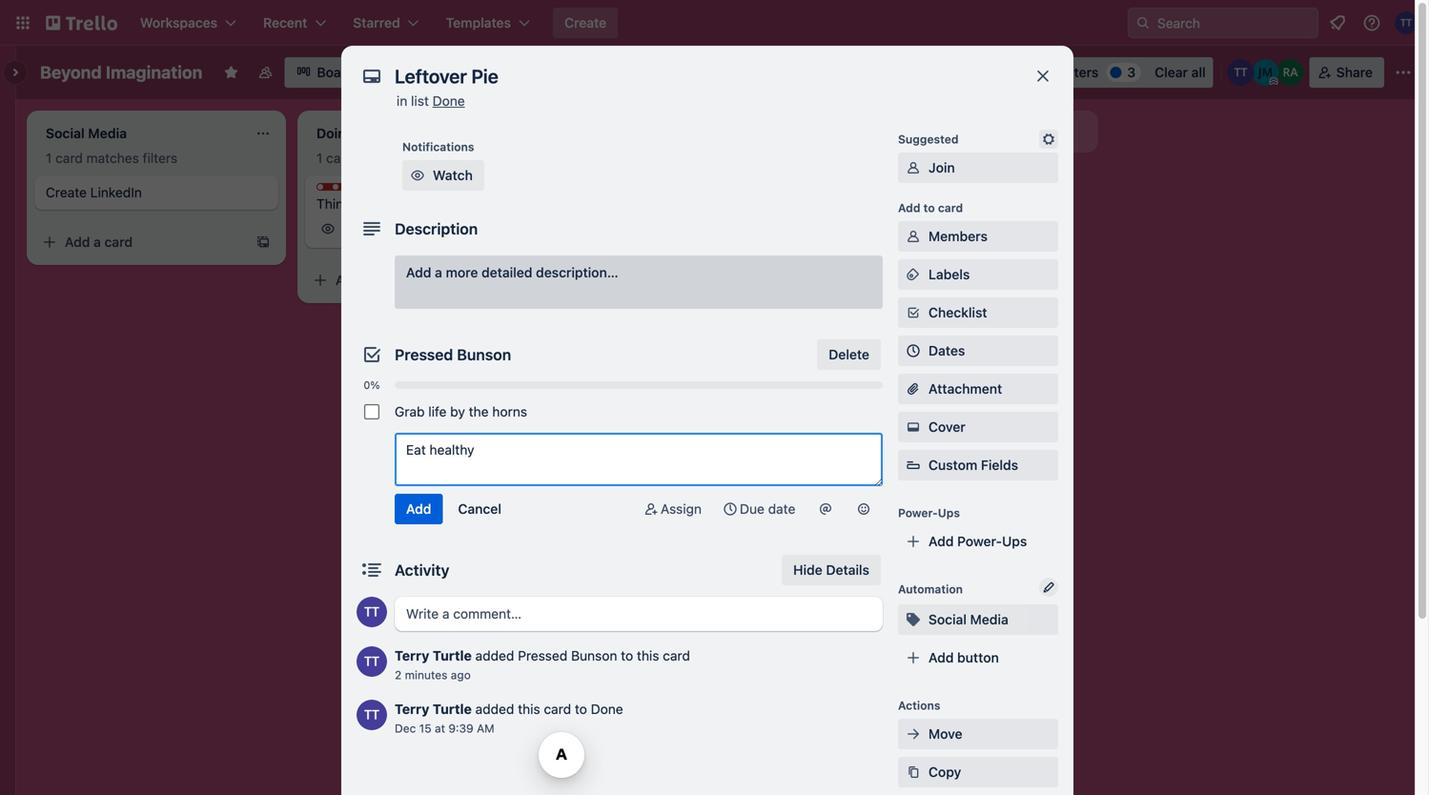 Task type: locate. For each thing, give the bounding box(es) containing it.
sm image down add an item "text field"
[[642, 500, 661, 519]]

terry turtle (terryturtle) image left dec
[[357, 700, 387, 730]]

sm image left cover
[[904, 418, 923, 437]]

a left more
[[435, 265, 442, 280]]

sm image up join link on the right of page
[[1039, 130, 1059, 149]]

sm image inside join link
[[904, 158, 923, 177]]

1 horizontal spatial add a card
[[336, 272, 403, 288]]

card down write a comment text field at the bottom of page
[[663, 648, 690, 664]]

1 horizontal spatial list
[[955, 123, 973, 139]]

0 horizontal spatial add a card button
[[34, 227, 248, 257]]

terry up 2
[[395, 648, 429, 664]]

sm image inside "social media" button
[[904, 610, 923, 629]]

1 vertical spatial turtle
[[433, 701, 472, 717]]

add power-ups
[[929, 534, 1027, 549]]

this down terry turtle added pressed bunson to this card 2 minutes ago
[[518, 701, 540, 717]]

to down write a comment text field at the bottom of page
[[621, 648, 633, 664]]

dates
[[929, 343, 965, 359]]

sm image for suggested
[[1039, 130, 1059, 149]]

matches up thoughts
[[357, 150, 410, 166]]

1 vertical spatial create
[[46, 185, 87, 200]]

sm image inside labels 'link'
[[904, 265, 923, 284]]

0 horizontal spatial done
[[433, 93, 465, 109]]

1 vertical spatial add a card
[[606, 253, 674, 269]]

0 vertical spatial this
[[637, 648, 659, 664]]

0%
[[364, 379, 380, 391]]

ruby anderson (rubyanderson7) image
[[1278, 59, 1304, 86]]

horns
[[492, 404, 527, 420]]

list
[[411, 93, 429, 109], [955, 123, 973, 139]]

1 vertical spatial bunson
[[571, 648, 617, 664]]

sm image up details at right bottom
[[854, 500, 874, 519]]

to inside terry turtle added this card to done dec 15 at 9:39 am
[[575, 701, 587, 717]]

1 horizontal spatial power-
[[958, 534, 1002, 549]]

beyond imagination
[[40, 62, 203, 82]]

ago
[[451, 668, 471, 682]]

0 vertical spatial bunson
[[457, 346, 511, 364]]

sm image right the date
[[816, 500, 835, 519]]

create inside create button
[[565, 15, 607, 31]]

add power-ups link
[[898, 526, 1059, 557]]

grab life by the horns
[[395, 404, 527, 420]]

members link
[[898, 221, 1059, 252]]

create for create
[[565, 15, 607, 31]]

done down terry turtle added pressed bunson to this card 2 minutes ago
[[591, 701, 623, 717]]

sm image for "move" link
[[904, 725, 923, 744]]

sm image down actions
[[904, 725, 923, 744]]

1 card matches filters up the linkedin
[[46, 150, 178, 166]]

1 vertical spatial done
[[591, 701, 623, 717]]

a down create linkedin
[[94, 234, 101, 250]]

Board name text field
[[31, 57, 212, 88]]

sm image left social
[[904, 610, 923, 629]]

due date
[[740, 501, 796, 517]]

1 up "color: bold red, title: "thoughts"" element
[[317, 150, 323, 166]]

ups down 'fields'
[[1002, 534, 1027, 549]]

0 horizontal spatial matches
[[86, 150, 139, 166]]

sm image down add to card
[[904, 227, 923, 246]]

None text field
[[385, 59, 1015, 93]]

suggested
[[898, 133, 959, 146]]

turtle
[[433, 648, 472, 664], [433, 701, 472, 717]]

15
[[419, 722, 432, 735]]

0 vertical spatial to
[[924, 201, 935, 215]]

create
[[565, 15, 607, 31], [46, 185, 87, 200]]

2 horizontal spatial add a card
[[606, 253, 674, 269]]

0 vertical spatial added
[[475, 648, 514, 664]]

activity
[[395, 561, 450, 579]]

social media button
[[898, 605, 1059, 635]]

customize views image
[[375, 63, 394, 82]]

hide
[[794, 562, 823, 578]]

1 vertical spatial terry turtle (terryturtle) image
[[357, 700, 387, 730]]

1 horizontal spatial to
[[621, 648, 633, 664]]

0 vertical spatial terry
[[395, 648, 429, 664]]

1 horizontal spatial filters
[[414, 150, 448, 166]]

list right the "in"
[[411, 93, 429, 109]]

terry inside terry turtle added pressed bunson to this card 2 minutes ago
[[395, 648, 429, 664]]

add a card for bottom create from template… image
[[606, 253, 674, 269]]

sm image up thinking link on the left of page
[[408, 166, 427, 185]]

None submit
[[395, 494, 443, 524]]

1 added from the top
[[475, 648, 514, 664]]

bunson inside terry turtle added pressed bunson to this card 2 minutes ago
[[571, 648, 617, 664]]

card down "description" on the left top
[[375, 272, 403, 288]]

0 horizontal spatial list
[[411, 93, 429, 109]]

a right description…
[[635, 253, 643, 269]]

card
[[55, 150, 83, 166], [326, 150, 354, 166], [938, 201, 963, 215], [104, 234, 133, 250], [646, 253, 674, 269], [375, 272, 403, 288], [663, 648, 690, 664], [544, 701, 571, 717]]

1 vertical spatial added
[[475, 701, 514, 717]]

am
[[477, 722, 495, 735]]

delete
[[829, 347, 870, 362]]

add button button
[[898, 643, 1059, 673]]

sm image right assign
[[721, 500, 740, 519]]

0 vertical spatial turtle
[[433, 648, 472, 664]]

Search field
[[1151, 9, 1318, 37]]

done inside terry turtle added this card to done dec 15 at 9:39 am
[[591, 701, 623, 717]]

power-
[[898, 506, 938, 520], [958, 534, 1002, 549]]

turtle inside terry turtle added pressed bunson to this card 2 minutes ago
[[433, 648, 472, 664]]

matches up the linkedin
[[86, 150, 139, 166]]

1 up create linkedin
[[46, 150, 52, 166]]

1 horizontal spatial pressed
[[518, 648, 568, 664]]

sm image inside "copy" link
[[904, 763, 923, 782]]

0 vertical spatial power-
[[898, 506, 938, 520]]

1 down thoughts thinking
[[366, 222, 371, 236]]

sm image
[[997, 57, 1024, 84], [1039, 130, 1059, 149], [904, 265, 923, 284], [904, 303, 923, 322], [642, 500, 661, 519]]

the
[[469, 404, 489, 420]]

sm image for labels
[[904, 265, 923, 284]]

1 vertical spatial ups
[[1002, 534, 1027, 549]]

pressed inside terry turtle added pressed bunson to this card 2 minutes ago
[[518, 648, 568, 664]]

2
[[395, 668, 402, 682]]

2 vertical spatial terry turtle (terryturtle) image
[[357, 647, 387, 677]]

detailed
[[482, 265, 533, 280]]

0 horizontal spatial pressed
[[395, 346, 453, 364]]

add a card for the top create from template… image
[[65, 234, 133, 250]]

power- down custom
[[898, 506, 938, 520]]

1 horizontal spatial create
[[565, 15, 607, 31]]

1 card matches filters
[[46, 150, 178, 166], [317, 150, 448, 166]]

to
[[924, 201, 935, 215], [621, 648, 633, 664], [575, 701, 587, 717]]

done right the "in"
[[433, 93, 465, 109]]

labels link
[[898, 259, 1059, 290]]

primary element
[[0, 0, 1429, 46]]

1 turtle from the top
[[433, 648, 472, 664]]

terry turtle (terryturtle) image
[[1395, 11, 1418, 34], [357, 597, 387, 627], [357, 647, 387, 677]]

move link
[[898, 719, 1059, 750]]

to down terry turtle added pressed bunson to this card 2 minutes ago
[[575, 701, 587, 717]]

1 horizontal spatial done
[[591, 701, 623, 717]]

1 horizontal spatial create from template… image
[[797, 254, 812, 269]]

1 card matches filters up thoughts
[[317, 150, 448, 166]]

0 vertical spatial terry turtle (terryturtle) image
[[1395, 11, 1418, 34]]

added inside terry turtle added this card to done dec 15 at 9:39 am
[[475, 701, 514, 717]]

2 vertical spatial to
[[575, 701, 587, 717]]

9:39
[[449, 722, 474, 735]]

added for added this card to done
[[475, 701, 514, 717]]

add button
[[929, 650, 999, 666]]

thoughts thinking
[[317, 184, 388, 212]]

0 notifications image
[[1326, 11, 1349, 34]]

2 terry from the top
[[395, 701, 429, 717]]

1 vertical spatial this
[[518, 701, 540, 717]]

sm image
[[904, 158, 923, 177], [408, 166, 427, 185], [904, 227, 923, 246], [904, 418, 923, 437], [721, 500, 740, 519], [816, 500, 835, 519], [854, 500, 874, 519], [904, 610, 923, 629], [904, 725, 923, 744], [904, 763, 923, 782]]

turtle up dec 15 at 9:39 am 'link'
[[433, 701, 472, 717]]

add another list button
[[839, 111, 1099, 153]]

added up am
[[475, 701, 514, 717]]

add
[[874, 123, 899, 139], [898, 201, 921, 215], [65, 234, 90, 250], [606, 253, 632, 269], [406, 265, 431, 280], [336, 272, 361, 288], [929, 534, 954, 549], [929, 650, 954, 666]]

a
[[94, 234, 101, 250], [635, 253, 643, 269], [435, 265, 442, 280], [364, 272, 372, 288]]

sm image inside cover link
[[904, 418, 923, 437]]

2 horizontal spatial to
[[924, 201, 935, 215]]

pressed
[[395, 346, 453, 364], [518, 648, 568, 664]]

0 vertical spatial ups
[[938, 506, 960, 520]]

0 horizontal spatial this
[[518, 701, 540, 717]]

terry turtle (terryturtle) image right all
[[1228, 59, 1255, 86]]

sm image left copy at right
[[904, 763, 923, 782]]

0 horizontal spatial filters
[[143, 150, 178, 166]]

pressed up "life" at the left bottom of page
[[395, 346, 453, 364]]

sm image for join link on the right of page
[[904, 158, 923, 177]]

2 vertical spatial add a card
[[336, 272, 403, 288]]

cover link
[[898, 412, 1059, 442]]

add a card button
[[34, 227, 248, 257], [576, 246, 790, 277], [305, 265, 519, 296]]

share button
[[1310, 57, 1385, 88]]

0 horizontal spatial to
[[575, 701, 587, 717]]

to inside terry turtle added pressed bunson to this card 2 minutes ago
[[621, 648, 633, 664]]

filters up the watch
[[414, 150, 448, 166]]

0 horizontal spatial add a card
[[65, 234, 133, 250]]

minutes
[[405, 668, 448, 682]]

actions
[[898, 699, 941, 712]]

0 horizontal spatial terry turtle (terryturtle) image
[[357, 700, 387, 730]]

1 horizontal spatial 1 card matches filters
[[317, 150, 448, 166]]

0 horizontal spatial 1 card matches filters
[[46, 150, 178, 166]]

bunson
[[457, 346, 511, 364], [571, 648, 617, 664]]

sm image left "join"
[[904, 158, 923, 177]]

0 horizontal spatial create
[[46, 185, 87, 200]]

1 horizontal spatial matches
[[357, 150, 410, 166]]

filters
[[143, 150, 178, 166], [414, 150, 448, 166]]

1 horizontal spatial ups
[[1002, 534, 1027, 549]]

1 terry from the top
[[395, 648, 429, 664]]

add a card button for create from template… icon
[[305, 265, 519, 296]]

0 horizontal spatial create from template… image
[[256, 235, 271, 250]]

0 vertical spatial terry turtle (terryturtle) image
[[1228, 59, 1255, 86]]

filters up create linkedin link
[[143, 150, 178, 166]]

2 turtle from the top
[[433, 701, 472, 717]]

2 matches from the left
[[357, 150, 410, 166]]

terry for added pressed bunson to this card
[[395, 648, 429, 664]]

power- down power-ups
[[958, 534, 1002, 549]]

pressed up terry turtle added this card to done dec 15 at 9:39 am
[[518, 648, 568, 664]]

assign link
[[634, 494, 709, 524]]

done link
[[433, 93, 465, 109]]

terry turtle (terryturtle) image
[[1228, 59, 1255, 86], [357, 700, 387, 730]]

sm image inside watch button
[[408, 166, 427, 185]]

1 horizontal spatial bunson
[[571, 648, 617, 664]]

due date link
[[713, 494, 805, 524]]

add inside button
[[929, 650, 954, 666]]

to for added this card to done
[[575, 701, 587, 717]]

card right description…
[[646, 253, 674, 269]]

add inside button
[[874, 123, 899, 139]]

2 horizontal spatial add a card button
[[576, 246, 790, 277]]

1 1 card matches filters from the left
[[46, 150, 178, 166]]

sm image for watch button
[[408, 166, 427, 185]]

power-ups
[[898, 506, 960, 520]]

0 horizontal spatial 1
[[46, 150, 52, 166]]

this down write a comment text field at the bottom of page
[[637, 648, 659, 664]]

sm image for checklist
[[904, 303, 923, 322]]

1 vertical spatial power-
[[958, 534, 1002, 549]]

0 horizontal spatial bunson
[[457, 346, 511, 364]]

clear all
[[1155, 64, 1206, 80]]

terry inside terry turtle added this card to done dec 15 at 9:39 am
[[395, 701, 429, 717]]

1 vertical spatial to
[[621, 648, 633, 664]]

thinking
[[317, 196, 369, 212]]

sm image inside "move" link
[[904, 725, 923, 744]]

1 horizontal spatial terry turtle (terryturtle) image
[[1228, 59, 1255, 86]]

a down "thinking"
[[364, 272, 372, 288]]

added up terry turtle added this card to done dec 15 at 9:39 am
[[475, 648, 514, 664]]

dec 15 at 9:39 am link
[[395, 722, 495, 735]]

this
[[637, 648, 659, 664], [518, 701, 540, 717]]

create from template… image
[[256, 235, 271, 250], [797, 254, 812, 269]]

in
[[397, 93, 408, 109]]

turtle inside terry turtle added this card to done dec 15 at 9:39 am
[[433, 701, 472, 717]]

1 vertical spatial pressed
[[518, 648, 568, 664]]

sm image inside checklist link
[[904, 303, 923, 322]]

Add an item text field
[[395, 433, 883, 486]]

1
[[46, 150, 52, 166], [317, 150, 323, 166], [366, 222, 371, 236]]

1 horizontal spatial this
[[637, 648, 659, 664]]

sm image left labels at right
[[904, 265, 923, 284]]

workspace visible image
[[258, 65, 273, 80]]

0 vertical spatial add a card
[[65, 234, 133, 250]]

0 vertical spatial pressed
[[395, 346, 453, 364]]

list right another
[[955, 123, 973, 139]]

2 added from the top
[[475, 701, 514, 717]]

bunson down write a comment text field at the bottom of page
[[571, 648, 617, 664]]

ups up "add power-ups" on the bottom of page
[[938, 506, 960, 520]]

done
[[433, 93, 465, 109], [591, 701, 623, 717]]

to up members
[[924, 201, 935, 215]]

1 vertical spatial list
[[955, 123, 973, 139]]

create inside create linkedin link
[[46, 185, 87, 200]]

1 horizontal spatial add a card button
[[305, 265, 519, 296]]

date
[[768, 501, 796, 517]]

terry turtle added pressed bunson to this card 2 minutes ago
[[395, 648, 690, 682]]

custom fields
[[929, 457, 1019, 473]]

description
[[395, 220, 478, 238]]

open information menu image
[[1363, 13, 1382, 32]]

0 vertical spatial create
[[565, 15, 607, 31]]

terry up dec
[[395, 701, 429, 717]]

move
[[929, 726, 963, 742]]

sm image left checklist
[[904, 303, 923, 322]]

share
[[1337, 64, 1373, 80]]

card down terry turtle added pressed bunson to this card 2 minutes ago
[[544, 701, 571, 717]]

turtle up ago
[[433, 648, 472, 664]]

sm image inside the due date link
[[721, 500, 740, 519]]

thinking link
[[317, 195, 538, 214]]

star or unstar board image
[[224, 65, 239, 80]]

bunson up the at the left of the page
[[457, 346, 511, 364]]

create button
[[553, 8, 618, 38]]

sm image inside members link
[[904, 227, 923, 246]]

0 vertical spatial done
[[433, 93, 465, 109]]

add a card
[[65, 234, 133, 250], [606, 253, 674, 269], [336, 272, 403, 288]]

0 vertical spatial list
[[411, 93, 429, 109]]

1 vertical spatial terry
[[395, 701, 429, 717]]

added inside terry turtle added pressed bunson to this card 2 minutes ago
[[475, 648, 514, 664]]



Task type: vqa. For each thing, say whether or not it's contained in the screenshot.
rightmost the 31
no



Task type: describe. For each thing, give the bounding box(es) containing it.
members
[[929, 228, 988, 244]]

details
[[826, 562, 870, 578]]

2 filters from the left
[[414, 150, 448, 166]]

cancel link
[[447, 494, 513, 524]]

add another list
[[874, 123, 973, 139]]

cancel
[[458, 501, 502, 517]]

delete link
[[817, 339, 881, 370]]

grab
[[395, 404, 425, 420]]

description…
[[536, 265, 619, 280]]

a for bottom create from template… image
[[635, 253, 643, 269]]

0 vertical spatial create from template… image
[[256, 235, 271, 250]]

create linkedin link
[[46, 183, 267, 202]]

more
[[446, 265, 478, 280]]

custom fields button
[[898, 456, 1059, 475]]

sm image for the due date link at bottom
[[721, 500, 740, 519]]

media
[[970, 612, 1009, 627]]

this inside terry turtle added this card to done dec 15 at 9:39 am
[[518, 701, 540, 717]]

board link
[[285, 57, 366, 88]]

sm image left filters
[[997, 57, 1024, 84]]

0 horizontal spatial ups
[[938, 506, 960, 520]]

checklist
[[929, 305, 988, 320]]

watch button
[[402, 160, 484, 191]]

cover
[[929, 419, 966, 435]]

linkedin
[[90, 185, 142, 200]]

card up "color: bold red, title: "thoughts"" element
[[326, 150, 354, 166]]

all
[[1192, 64, 1206, 80]]

assign
[[661, 501, 702, 517]]

at
[[435, 722, 445, 735]]

imagination
[[106, 62, 203, 82]]

custom
[[929, 457, 978, 473]]

in list done
[[397, 93, 465, 109]]

attachment
[[929, 381, 1003, 397]]

add a more detailed description… link
[[395, 256, 883, 309]]

terry for added this card to done
[[395, 701, 429, 717]]

added for added pressed bunson to this card
[[475, 648, 514, 664]]

automation
[[898, 583, 963, 596]]

create from template… image
[[526, 273, 542, 288]]

back to home image
[[46, 8, 117, 38]]

labels
[[929, 267, 970, 282]]

add a card for create from template… icon
[[336, 272, 403, 288]]

copy
[[929, 764, 962, 780]]

attachment button
[[898, 374, 1059, 404]]

0 horizontal spatial power-
[[898, 506, 938, 520]]

create for create linkedin
[[46, 185, 87, 200]]

card up members
[[938, 201, 963, 215]]

beyond
[[40, 62, 102, 82]]

create linkedin
[[46, 185, 142, 200]]

card inside terry turtle added this card to done dec 15 at 9:39 am
[[544, 701, 571, 717]]

pressed bunson
[[395, 346, 511, 364]]

add a card button for the top create from template… image
[[34, 227, 248, 257]]

a inside add a more detailed description… link
[[435, 265, 442, 280]]

2 horizontal spatial 1
[[366, 222, 371, 236]]

jeremy miller (jeremymiller198) image
[[1253, 59, 1279, 86]]

join
[[929, 160, 955, 175]]

Grab life by the horns checkbox
[[364, 404, 380, 420]]

sm image for cover link
[[904, 418, 923, 437]]

2 minutes ago link
[[395, 668, 471, 682]]

this inside terry turtle added pressed bunson to this card 2 minutes ago
[[637, 648, 659, 664]]

board
[[317, 64, 354, 80]]

search image
[[1136, 15, 1151, 31]]

sm image for members link
[[904, 227, 923, 246]]

turtle for added pressed bunson to this card
[[433, 648, 472, 664]]

card inside terry turtle added pressed bunson to this card 2 minutes ago
[[663, 648, 690, 664]]

clear all button
[[1147, 57, 1214, 88]]

1 horizontal spatial 1
[[317, 150, 323, 166]]

add a more detailed description…
[[406, 265, 619, 280]]

sm image for "social media" button
[[904, 610, 923, 629]]

life
[[428, 404, 447, 420]]

hide details link
[[782, 555, 881, 586]]

thoughts
[[336, 184, 388, 197]]

by
[[450, 404, 465, 420]]

due
[[740, 501, 765, 517]]

sm image for "copy" link
[[904, 763, 923, 782]]

fields
[[981, 457, 1019, 473]]

card up create linkedin
[[55, 150, 83, 166]]

button
[[958, 650, 999, 666]]

social
[[929, 612, 967, 627]]

1 matches from the left
[[86, 150, 139, 166]]

card down the linkedin
[[104, 234, 133, 250]]

1 vertical spatial terry turtle (terryturtle) image
[[357, 597, 387, 627]]

1 vertical spatial create from template… image
[[797, 254, 812, 269]]

2 1 card matches filters from the left
[[317, 150, 448, 166]]

checklist link
[[898, 298, 1059, 328]]

Write a comment text field
[[395, 597, 883, 631]]

add to card
[[898, 201, 963, 215]]

join link
[[898, 153, 1059, 183]]

1 filters from the left
[[143, 150, 178, 166]]

sm image inside assign link
[[642, 500, 661, 519]]

social media
[[929, 612, 1009, 627]]

show menu image
[[1394, 63, 1413, 82]]

copy link
[[898, 757, 1059, 788]]

dates button
[[898, 336, 1059, 366]]

filters
[[1060, 64, 1099, 80]]

3
[[1128, 64, 1136, 80]]

add a card button for bottom create from template… image
[[576, 246, 790, 277]]

list inside add another list button
[[955, 123, 973, 139]]

a for create from template… icon
[[364, 272, 372, 288]]

clear
[[1155, 64, 1188, 80]]

watch
[[433, 167, 473, 183]]

another
[[902, 123, 951, 139]]

color: bold red, title: "thoughts" element
[[317, 183, 388, 197]]

turtle for added this card to done
[[433, 701, 472, 717]]

terry turtle added this card to done dec 15 at 9:39 am
[[395, 701, 623, 735]]

a for the top create from template… image
[[94, 234, 101, 250]]

dec
[[395, 722, 416, 735]]

hide details
[[794, 562, 870, 578]]

to for added pressed bunson to this card
[[621, 648, 633, 664]]



